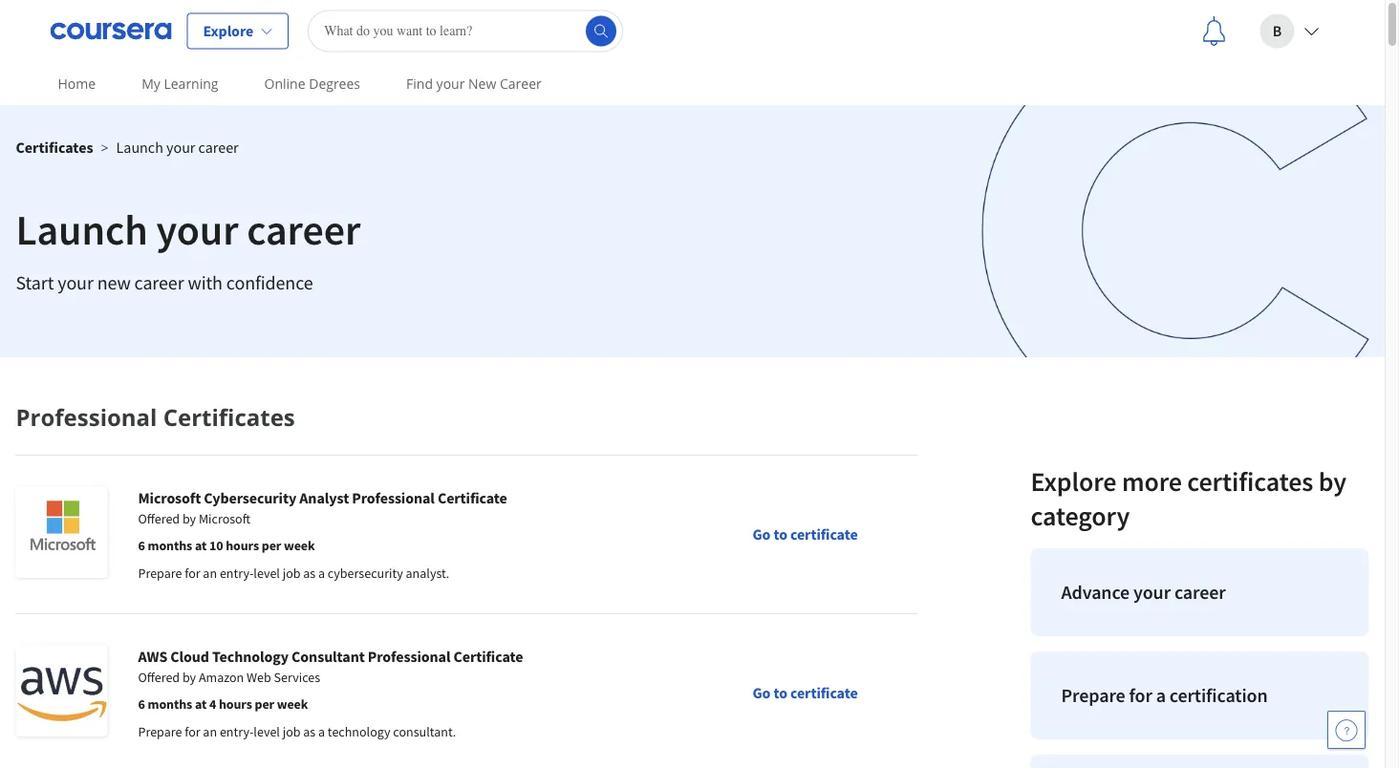 Task type: vqa. For each thing, say whether or not it's contained in the screenshot.
first "Offered" from the top
yes



Task type: describe. For each thing, give the bounding box(es) containing it.
online degrees
[[264, 75, 360, 93]]

my learning
[[142, 75, 218, 93]]

your for launch
[[156, 203, 239, 256]]

by inside aws cloud technology consultant professional certificate offered by amazon web services 6 months at 4 hours per week
[[183, 669, 196, 686]]

explore button
[[187, 13, 289, 49]]

as for technology
[[303, 724, 316, 741]]

career right new
[[134, 271, 184, 295]]

your for advance
[[1134, 581, 1171, 605]]

months inside aws cloud technology consultant professional certificate offered by amazon web services 6 months at 4 hours per week
[[148, 696, 192, 713]]

find
[[406, 75, 433, 93]]

go for aws cloud technology consultant professional certificate
[[753, 684, 771, 703]]

with
[[188, 271, 223, 295]]

b
[[1273, 22, 1282, 41]]

by inside the explore more certificates by category
[[1319, 465, 1347, 499]]

>
[[101, 138, 109, 156]]

certificates > launch your career
[[16, 138, 239, 157]]

prepare for an entry-level job as a cybersecurity analyst.
[[138, 565, 450, 582]]

6 inside microsoft cybersecurity analyst professional certificate offered by microsoft 6 months at 10 hours per week
[[138, 537, 145, 555]]

10
[[209, 537, 223, 555]]

advance
[[1062, 581, 1130, 605]]

career
[[500, 75, 542, 93]]

launch your career link
[[116, 138, 239, 157]]

cybersecurity
[[204, 489, 297, 508]]

1 horizontal spatial certificates
[[163, 402, 295, 433]]

prepare for an entry-level job as a technology consultant.
[[138, 724, 456, 741]]

b button
[[1245, 0, 1335, 62]]

degrees
[[309, 75, 360, 93]]

0 vertical spatial professional
[[16, 402, 157, 433]]

certificate for aws cloud technology consultant professional certificate
[[791, 684, 858, 703]]

learning
[[164, 75, 218, 93]]

at inside microsoft cybersecurity analyst professional certificate offered by microsoft 6 months at 10 hours per week
[[195, 537, 207, 555]]

career inside list
[[1175, 581, 1226, 605]]

career down learning
[[198, 138, 239, 157]]

prepare for a certification
[[1062, 684, 1268, 708]]

hours inside microsoft cybersecurity analyst professional certificate offered by microsoft 6 months at 10 hours per week
[[226, 537, 259, 555]]

advance your career link
[[1031, 549, 1370, 637]]

certificate inside aws cloud technology consultant professional certificate offered by amazon web services 6 months at 4 hours per week
[[454, 647, 523, 666]]

entry- for cybersecurity
[[220, 565, 254, 582]]

analyst
[[300, 489, 349, 508]]

start
[[16, 271, 54, 295]]

4
[[209, 696, 216, 713]]

new
[[97, 271, 131, 295]]

explore more certificates by category
[[1031, 465, 1347, 533]]

home
[[58, 75, 96, 93]]

explore for explore
[[203, 22, 254, 41]]

to for aws cloud technology consultant professional certificate
[[774, 684, 788, 703]]

amazon
[[199, 669, 244, 686]]

new
[[469, 75, 497, 93]]

microsoft image
[[16, 487, 108, 578]]

cloud
[[171, 647, 209, 666]]

help center image
[[1336, 719, 1359, 742]]

technology
[[328, 724, 391, 741]]

launch your career
[[16, 203, 361, 256]]

my learning link
[[134, 62, 226, 105]]

per inside aws cloud technology consultant professional certificate offered by amazon web services 6 months at 4 hours per week
[[255, 696, 274, 713]]

certificate inside microsoft cybersecurity analyst professional certificate offered by microsoft 6 months at 10 hours per week
[[438, 489, 507, 508]]

for for prepare for a certification
[[1130, 684, 1153, 708]]

per inside microsoft cybersecurity analyst professional certificate offered by microsoft 6 months at 10 hours per week
[[262, 537, 281, 555]]

for for prepare for an entry-level job as a cybersecurity analyst.
[[185, 565, 200, 582]]

hours inside aws cloud technology consultant professional certificate offered by amazon web services 6 months at 4 hours per week
[[219, 696, 252, 713]]

online
[[264, 75, 306, 93]]

aws
[[138, 647, 168, 666]]

confidence
[[226, 271, 313, 295]]

list containing advance your career
[[1023, 541, 1377, 769]]

start your new career with confidence
[[16, 271, 313, 295]]



Task type: locate. For each thing, give the bounding box(es) containing it.
a
[[318, 565, 325, 582], [1157, 684, 1166, 708], [318, 724, 325, 741]]

at inside aws cloud technology consultant professional certificate offered by amazon web services 6 months at 4 hours per week
[[195, 696, 207, 713]]

certificate for microsoft cybersecurity analyst professional certificate
[[791, 525, 858, 544]]

1 vertical spatial for
[[1130, 684, 1153, 708]]

offered inside aws cloud technology consultant professional certificate offered by amazon web services 6 months at 4 hours per week
[[138, 669, 180, 686]]

launch up new
[[16, 203, 148, 256]]

career down the explore more certificates by category
[[1175, 581, 1226, 605]]

prepare for prepare for an entry-level job as a technology consultant.
[[138, 724, 182, 741]]

as for analyst
[[303, 565, 316, 582]]

week down "services" in the bottom left of the page
[[277, 696, 308, 713]]

1 an from the top
[[203, 565, 217, 582]]

2 vertical spatial a
[[318, 724, 325, 741]]

0 vertical spatial per
[[262, 537, 281, 555]]

career up confidence
[[247, 203, 361, 256]]

your right find
[[437, 75, 465, 93]]

1 as from the top
[[303, 565, 316, 582]]

an
[[203, 565, 217, 582], [203, 724, 217, 741]]

0 vertical spatial for
[[185, 565, 200, 582]]

2 vertical spatial prepare
[[138, 724, 182, 741]]

1 to from the top
[[774, 525, 788, 544]]

1 vertical spatial an
[[203, 724, 217, 741]]

1 vertical spatial entry-
[[220, 724, 254, 741]]

as
[[303, 565, 316, 582], [303, 724, 316, 741]]

explore inside popup button
[[203, 22, 254, 41]]

1 vertical spatial by
[[183, 511, 196, 528]]

cybersecurity
[[328, 565, 403, 582]]

offered inside microsoft cybersecurity analyst professional certificate offered by microsoft 6 months at 10 hours per week
[[138, 511, 180, 528]]

as down microsoft cybersecurity analyst professional certificate offered by microsoft 6 months at 10 hours per week
[[303, 565, 316, 582]]

home link
[[50, 62, 103, 105]]

microsoft cybersecurity analyst professional certificate offered by microsoft 6 months at 10 hours per week
[[138, 489, 507, 555]]

1 entry- from the top
[[220, 565, 254, 582]]

to for microsoft cybersecurity analyst professional certificate
[[774, 525, 788, 544]]

6 down aws
[[138, 696, 145, 713]]

job for technology
[[283, 724, 301, 741]]

prepare for a certification link
[[1031, 652, 1370, 740]]

explore up category
[[1031, 465, 1117, 499]]

0 vertical spatial a
[[318, 565, 325, 582]]

2 go from the top
[[753, 684, 771, 703]]

2 level from the top
[[254, 724, 280, 741]]

2 vertical spatial for
[[185, 724, 200, 741]]

0 vertical spatial by
[[1319, 465, 1347, 499]]

week inside microsoft cybersecurity analyst professional certificate offered by microsoft 6 months at 10 hours per week
[[284, 537, 315, 555]]

a left technology on the left bottom of the page
[[318, 724, 325, 741]]

1 vertical spatial level
[[254, 724, 280, 741]]

1 6 from the top
[[138, 537, 145, 555]]

0 vertical spatial level
[[254, 565, 280, 582]]

microsoft up 10
[[199, 511, 251, 528]]

certificates up cybersecurity
[[163, 402, 295, 433]]

prepare
[[138, 565, 182, 582], [1062, 684, 1126, 708], [138, 724, 182, 741]]

2 as from the top
[[303, 724, 316, 741]]

certificate
[[791, 525, 858, 544], [791, 684, 858, 703]]

list
[[1023, 541, 1377, 769]]

0 horizontal spatial certificates
[[16, 138, 93, 157]]

hours
[[226, 537, 259, 555], [219, 696, 252, 713]]

week
[[284, 537, 315, 555], [277, 696, 308, 713]]

0 vertical spatial microsoft
[[138, 489, 201, 508]]

analyst.
[[406, 565, 450, 582]]

certification
[[1170, 684, 1268, 708]]

explore up learning
[[203, 22, 254, 41]]

1 months from the top
[[148, 537, 192, 555]]

1 vertical spatial hours
[[219, 696, 252, 713]]

services
[[274, 669, 320, 686]]

as left technology on the left bottom of the page
[[303, 724, 316, 741]]

prepare for prepare for an entry-level job as a cybersecurity analyst.
[[138, 565, 182, 582]]

months left 4
[[148, 696, 192, 713]]

coursera image
[[50, 16, 172, 46]]

prepare for prepare for a certification
[[1062, 684, 1126, 708]]

1 vertical spatial months
[[148, 696, 192, 713]]

online degrees link
[[257, 62, 368, 105]]

at left 10
[[195, 537, 207, 555]]

6 inside aws cloud technology consultant professional certificate offered by amazon web services 6 months at 4 hours per week
[[138, 696, 145, 713]]

go
[[753, 525, 771, 544], [753, 684, 771, 703]]

launch
[[116, 138, 163, 157], [16, 203, 148, 256]]

1 vertical spatial as
[[303, 724, 316, 741]]

to
[[774, 525, 788, 544], [774, 684, 788, 703]]

1 vertical spatial go
[[753, 684, 771, 703]]

per up the prepare for an entry-level job as a cybersecurity analyst. on the bottom left of page
[[262, 537, 281, 555]]

months left 10
[[148, 537, 192, 555]]

explore for explore more certificates by category
[[1031, 465, 1117, 499]]

1 vertical spatial week
[[277, 696, 308, 713]]

1 at from the top
[[195, 537, 207, 555]]

your right advance
[[1134, 581, 1171, 605]]

at left 4
[[195, 696, 207, 713]]

certificates link
[[16, 138, 93, 157]]

1 vertical spatial per
[[255, 696, 274, 713]]

a left certification
[[1157, 684, 1166, 708]]

find your new career
[[406, 75, 542, 93]]

category
[[1031, 500, 1130, 533]]

2 to from the top
[[774, 684, 788, 703]]

months
[[148, 537, 192, 555], [148, 696, 192, 713]]

months inside microsoft cybersecurity analyst professional certificate offered by microsoft 6 months at 10 hours per week
[[148, 537, 192, 555]]

1 vertical spatial prepare
[[1062, 684, 1126, 708]]

for
[[185, 565, 200, 582], [1130, 684, 1153, 708], [185, 724, 200, 741]]

1 horizontal spatial explore
[[1031, 465, 1117, 499]]

0 vertical spatial job
[[283, 565, 301, 582]]

2 an from the top
[[203, 724, 217, 741]]

level down web at the left bottom of page
[[254, 724, 280, 741]]

go to certificate for aws cloud technology consultant professional certificate
[[753, 684, 858, 703]]

an for cybersecurity
[[203, 565, 217, 582]]

1 certificate from the top
[[791, 525, 858, 544]]

1 vertical spatial certificate
[[454, 647, 523, 666]]

for up cloud at bottom left
[[185, 565, 200, 582]]

1 vertical spatial a
[[1157, 684, 1166, 708]]

1 vertical spatial 6
[[138, 696, 145, 713]]

0 vertical spatial prepare
[[138, 565, 182, 582]]

entry-
[[220, 565, 254, 582], [220, 724, 254, 741]]

job
[[283, 565, 301, 582], [283, 724, 301, 741]]

a for offered
[[318, 565, 325, 582]]

1 vertical spatial certificate
[[791, 684, 858, 703]]

1 vertical spatial professional
[[352, 489, 435, 508]]

2 certificate from the top
[[791, 684, 858, 703]]

1 offered from the top
[[138, 511, 180, 528]]

job down microsoft cybersecurity analyst professional certificate offered by microsoft 6 months at 10 hours per week
[[283, 565, 301, 582]]

6
[[138, 537, 145, 555], [138, 696, 145, 713]]

1 vertical spatial explore
[[1031, 465, 1117, 499]]

aws cloud technology consultant professional certificate offered by amazon web services 6 months at 4 hours per week
[[138, 647, 523, 713]]

a left cybersecurity
[[318, 565, 325, 582]]

your up with
[[156, 203, 239, 256]]

explore inside the explore more certificates by category
[[1031, 465, 1117, 499]]

0 vertical spatial 6
[[138, 537, 145, 555]]

0 vertical spatial week
[[284, 537, 315, 555]]

week inside aws cloud technology consultant professional certificate offered by amazon web services 6 months at 4 hours per week
[[277, 696, 308, 713]]

your for find
[[437, 75, 465, 93]]

an for cloud
[[203, 724, 217, 741]]

advance your career
[[1062, 581, 1226, 605]]

1 vertical spatial offered
[[138, 669, 180, 686]]

0 vertical spatial offered
[[138, 511, 180, 528]]

0 vertical spatial launch
[[116, 138, 163, 157]]

0 vertical spatial entry-
[[220, 565, 254, 582]]

0 vertical spatial certificate
[[438, 489, 507, 508]]

professional inside microsoft cybersecurity analyst professional certificate offered by microsoft 6 months at 10 hours per week
[[352, 489, 435, 508]]

professional certificates
[[16, 402, 295, 433]]

your left new
[[58, 271, 93, 295]]

per down web at the left bottom of page
[[255, 696, 274, 713]]

launch right >
[[116, 138, 163, 157]]

1 level from the top
[[254, 565, 280, 582]]

for for prepare for an entry-level job as a technology consultant.
[[185, 724, 200, 741]]

2 at from the top
[[195, 696, 207, 713]]

1 vertical spatial to
[[774, 684, 788, 703]]

2 months from the top
[[148, 696, 192, 713]]

your for start
[[58, 271, 93, 295]]

None search field
[[308, 10, 624, 52]]

1 vertical spatial at
[[195, 696, 207, 713]]

0 vertical spatial go to certificate
[[753, 525, 858, 544]]

by
[[1319, 465, 1347, 499], [183, 511, 196, 528], [183, 669, 196, 686]]

professional
[[16, 402, 157, 433], [352, 489, 435, 508], [368, 647, 451, 666]]

consultant.
[[393, 724, 456, 741]]

1 go to certificate from the top
[[753, 525, 858, 544]]

offered
[[138, 511, 180, 528], [138, 669, 180, 686]]

2 go to certificate from the top
[[753, 684, 858, 703]]

microsoft
[[138, 489, 201, 508], [199, 511, 251, 528]]

professional inside aws cloud technology consultant professional certificate offered by amazon web services 6 months at 4 hours per week
[[368, 647, 451, 666]]

web
[[247, 669, 271, 686]]

microsoft left cybersecurity
[[138, 489, 201, 508]]

go to certificate
[[753, 525, 858, 544], [753, 684, 858, 703]]

hours right 4
[[219, 696, 252, 713]]

a for certificate
[[318, 724, 325, 741]]

hours right 10
[[226, 537, 259, 555]]

0 vertical spatial certificates
[[16, 138, 93, 157]]

by inside microsoft cybersecurity analyst professional certificate offered by microsoft 6 months at 10 hours per week
[[183, 511, 196, 528]]

an down 4
[[203, 724, 217, 741]]

your
[[437, 75, 465, 93], [166, 138, 195, 157], [156, 203, 239, 256], [58, 271, 93, 295], [1134, 581, 1171, 605]]

level
[[254, 565, 280, 582], [254, 724, 280, 741]]

level down microsoft cybersecurity analyst professional certificate offered by microsoft 6 months at 10 hours per week
[[254, 565, 280, 582]]

certificates
[[16, 138, 93, 157], [163, 402, 295, 433]]

2 offered from the top
[[138, 669, 180, 686]]

1 go from the top
[[753, 525, 771, 544]]

0 vertical spatial to
[[774, 525, 788, 544]]

certificates
[[1188, 465, 1314, 499]]

entry- for cloud
[[220, 724, 254, 741]]

job for analyst
[[283, 565, 301, 582]]

career
[[198, 138, 239, 157], [247, 203, 361, 256], [134, 271, 184, 295], [1175, 581, 1226, 605]]

level for technology
[[254, 724, 280, 741]]

0 vertical spatial an
[[203, 565, 217, 582]]

2 job from the top
[[283, 724, 301, 741]]

entry- down 10
[[220, 565, 254, 582]]

technology
[[212, 647, 289, 666]]

1 vertical spatial go to certificate
[[753, 684, 858, 703]]

your down the my learning link
[[166, 138, 195, 157]]

1 vertical spatial microsoft
[[199, 511, 251, 528]]

for down 'amazon'
[[185, 724, 200, 741]]

explore
[[203, 22, 254, 41], [1031, 465, 1117, 499]]

certificate
[[438, 489, 507, 508], [454, 647, 523, 666]]

2 entry- from the top
[[220, 724, 254, 741]]

at
[[195, 537, 207, 555], [195, 696, 207, 713]]

0 horizontal spatial explore
[[203, 22, 254, 41]]

level for analyst
[[254, 565, 280, 582]]

week up the prepare for an entry-level job as a cybersecurity analyst. on the bottom left of page
[[284, 537, 315, 555]]

entry- down 'amazon'
[[220, 724, 254, 741]]

2 6 from the top
[[138, 696, 145, 713]]

an down 10
[[203, 565, 217, 582]]

certificates left >
[[16, 138, 93, 157]]

more
[[1122, 465, 1182, 499]]

0 vertical spatial explore
[[203, 22, 254, 41]]

job down "services" in the bottom left of the page
[[283, 724, 301, 741]]

0 vertical spatial as
[[303, 565, 316, 582]]

2 vertical spatial by
[[183, 669, 196, 686]]

for inside list
[[1130, 684, 1153, 708]]

6 left 10
[[138, 537, 145, 555]]

What do you want to learn? text field
[[308, 10, 624, 52]]

go to certificate for microsoft cybersecurity analyst professional certificate
[[753, 525, 858, 544]]

consultant
[[292, 647, 365, 666]]

for left certification
[[1130, 684, 1153, 708]]

0 vertical spatial go
[[753, 525, 771, 544]]

1 vertical spatial launch
[[16, 203, 148, 256]]

0 vertical spatial hours
[[226, 537, 259, 555]]

find your new career link
[[399, 62, 549, 105]]

0 vertical spatial months
[[148, 537, 192, 555]]

0 vertical spatial at
[[195, 537, 207, 555]]

per
[[262, 537, 281, 555], [255, 696, 274, 713]]

go for microsoft cybersecurity analyst professional certificate
[[753, 525, 771, 544]]

0 vertical spatial certificate
[[791, 525, 858, 544]]

my
[[142, 75, 160, 93]]

1 job from the top
[[283, 565, 301, 582]]

amazon web services image
[[16, 645, 108, 737]]

2 vertical spatial professional
[[368, 647, 451, 666]]

1 vertical spatial certificates
[[163, 402, 295, 433]]

1 vertical spatial job
[[283, 724, 301, 741]]



